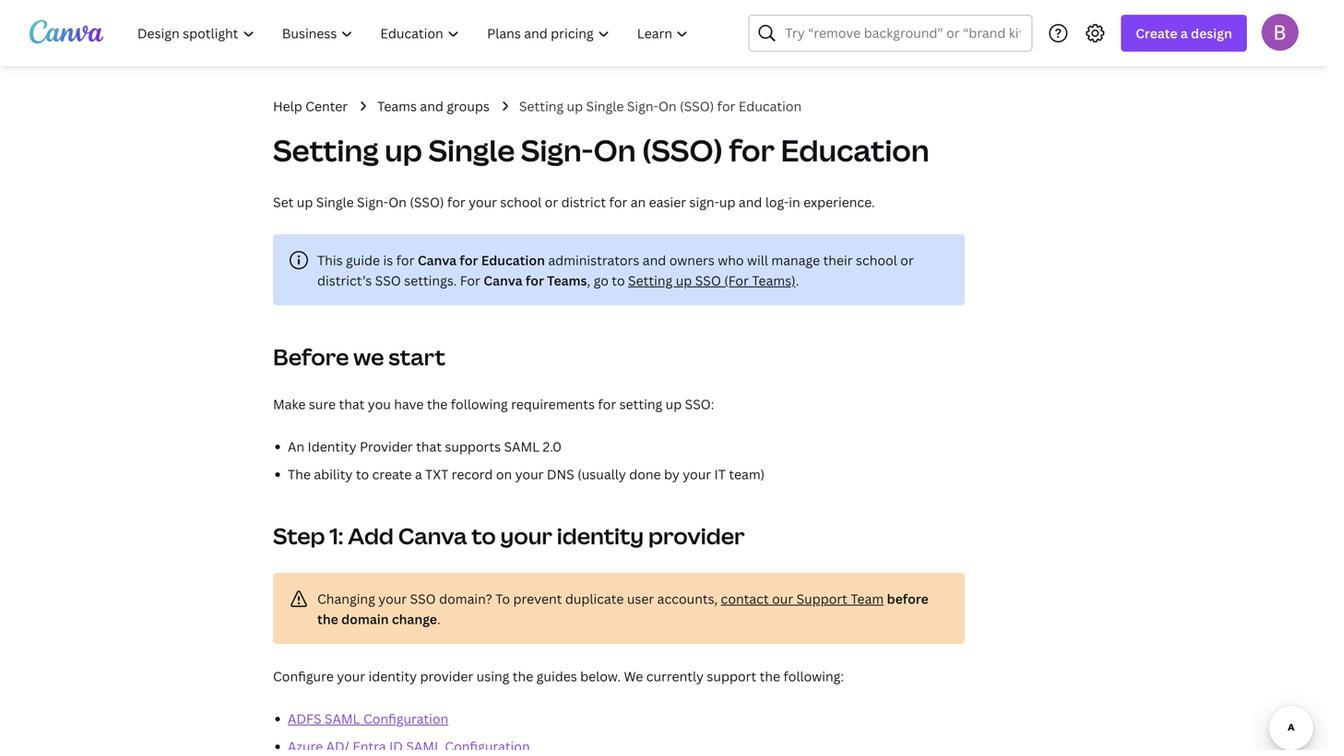 Task type: locate. For each thing, give the bounding box(es) containing it.
provider left using
[[420, 668, 474, 685]]

a left the design
[[1181, 24, 1188, 42]]

top level navigation element
[[125, 15, 704, 52]]

to
[[612, 272, 625, 289], [356, 465, 369, 483], [472, 521, 496, 551]]

before the domain change
[[317, 590, 929, 628]]

0 vertical spatial setting
[[519, 97, 564, 115]]

prevent
[[513, 590, 562, 608]]

1 vertical spatial provider
[[420, 668, 474, 685]]

1 vertical spatial or
[[901, 251, 914, 269]]

contact our support team link
[[721, 590, 884, 608]]

1 horizontal spatial single
[[429, 130, 515, 170]]

2 vertical spatial sign-
[[357, 193, 389, 211]]

sso down is
[[375, 272, 401, 289]]

saml up the ability to create a txt record on your dns (usually done by your it team)
[[504, 438, 540, 455]]

setting down center
[[273, 130, 379, 170]]

single
[[586, 97, 624, 115], [429, 130, 515, 170], [316, 193, 354, 211]]

1 vertical spatial school
[[856, 251, 898, 269]]

1 vertical spatial education
[[781, 130, 930, 170]]

0 vertical spatial identity
[[557, 521, 644, 551]]

and inside teams and groups link
[[420, 97, 444, 115]]

1 horizontal spatial .
[[796, 272, 799, 289]]

1 vertical spatial sign-
[[521, 130, 594, 170]]

settings.
[[404, 272, 457, 289]]

saml
[[504, 438, 540, 455], [325, 710, 360, 728]]

1 vertical spatial saml
[[325, 710, 360, 728]]

1 horizontal spatial sso
[[410, 590, 436, 608]]

1 horizontal spatial identity
[[557, 521, 644, 551]]

setting right groups
[[519, 97, 564, 115]]

1:
[[330, 521, 343, 551]]

teams)
[[752, 272, 796, 289]]

for
[[460, 272, 481, 289]]

this
[[317, 251, 343, 269]]

2 horizontal spatial setting
[[628, 272, 673, 289]]

or
[[545, 193, 558, 211], [901, 251, 914, 269]]

. down domain?
[[437, 610, 441, 628]]

1 vertical spatial .
[[437, 610, 441, 628]]

school right their
[[856, 251, 898, 269]]

and inside administrators and owners who will manage their school or district's sso settings. for
[[643, 251, 666, 269]]

the ability to create a txt record on your dns (usually done by your it team)
[[288, 465, 765, 483]]

0 horizontal spatial identity
[[369, 668, 417, 685]]

2 vertical spatial (sso)
[[410, 193, 444, 211]]

0 horizontal spatial to
[[356, 465, 369, 483]]

support
[[797, 590, 848, 608]]

create
[[1136, 24, 1178, 42]]

for
[[718, 97, 736, 115], [729, 130, 775, 170], [447, 193, 466, 211], [609, 193, 628, 211], [396, 251, 415, 269], [460, 251, 478, 269], [526, 272, 544, 289], [598, 395, 616, 413]]

it
[[715, 465, 726, 483]]

0 vertical spatial a
[[1181, 24, 1188, 42]]

the
[[427, 395, 448, 413], [317, 610, 338, 628], [513, 668, 534, 685], [760, 668, 781, 685]]

make sure that you have the following requirements for setting up sso:
[[273, 395, 715, 413]]

school
[[500, 193, 542, 211], [856, 251, 898, 269]]

0 horizontal spatial saml
[[325, 710, 360, 728]]

that
[[339, 395, 365, 413], [416, 438, 442, 455]]

1 horizontal spatial or
[[901, 251, 914, 269]]

and left groups
[[420, 97, 444, 115]]

groups
[[447, 97, 490, 115]]

and left log-
[[739, 193, 762, 211]]

district's
[[317, 272, 372, 289]]

the inside before the domain change
[[317, 610, 338, 628]]

teams and groups link
[[377, 96, 490, 116]]

provider up accounts, on the bottom
[[649, 521, 745, 551]]

guides
[[537, 668, 577, 685]]

0 horizontal spatial and
[[420, 97, 444, 115]]

(for
[[724, 272, 749, 289]]

or right their
[[901, 251, 914, 269]]

accounts,
[[658, 590, 718, 608]]

2 horizontal spatial and
[[739, 193, 762, 211]]

using
[[477, 668, 510, 685]]

canva down txt
[[398, 521, 467, 551]]

sso down owners
[[695, 272, 721, 289]]

(sso)
[[680, 97, 714, 115], [642, 130, 723, 170], [410, 193, 444, 211]]

to right go
[[612, 272, 625, 289]]

duplicate
[[565, 590, 624, 608]]

0 horizontal spatial on
[[389, 193, 407, 211]]

canva right for
[[484, 272, 523, 289]]

. down manage
[[796, 272, 799, 289]]

0 vertical spatial setting up single sign-on (sso) for education
[[519, 97, 802, 115]]

1 horizontal spatial a
[[1181, 24, 1188, 42]]

2 horizontal spatial sso
[[695, 272, 721, 289]]

help center link
[[273, 96, 348, 116]]

an identity provider that supports saml 2.0
[[288, 438, 562, 455]]

0 horizontal spatial teams
[[377, 97, 417, 115]]

start
[[389, 342, 446, 372]]

0 vertical spatial saml
[[504, 438, 540, 455]]

education
[[739, 97, 802, 115], [781, 130, 930, 170], [481, 251, 545, 269]]

0 vertical spatial (sso)
[[680, 97, 714, 115]]

and
[[420, 97, 444, 115], [739, 193, 762, 211], [643, 251, 666, 269]]

sign-
[[627, 97, 659, 115], [521, 130, 594, 170], [357, 193, 389, 211]]

txt
[[425, 465, 449, 483]]

school left district
[[500, 193, 542, 211]]

teams right center
[[377, 97, 417, 115]]

1 vertical spatial (sso)
[[642, 130, 723, 170]]

log-
[[766, 193, 789, 211]]

easier
[[649, 193, 687, 211]]

the down changing
[[317, 610, 338, 628]]

canva
[[418, 251, 457, 269], [484, 272, 523, 289], [398, 521, 467, 551]]

help center
[[273, 97, 348, 115]]

or left district
[[545, 193, 558, 211]]

teams down administrators
[[547, 272, 587, 289]]

on
[[659, 97, 677, 115], [594, 130, 636, 170], [389, 193, 407, 211]]

manage
[[772, 251, 820, 269]]

the right have
[[427, 395, 448, 413]]

1 vertical spatial that
[[416, 438, 442, 455]]

0 vertical spatial education
[[739, 97, 802, 115]]

1 horizontal spatial that
[[416, 438, 442, 455]]

is
[[383, 251, 393, 269]]

create a design button
[[1121, 15, 1247, 52]]

setting down owners
[[628, 272, 673, 289]]

1 vertical spatial identity
[[369, 668, 417, 685]]

1 vertical spatial single
[[429, 130, 515, 170]]

setting up single sign-on (sso) for education link
[[519, 96, 802, 116]]

2.0
[[543, 438, 562, 455]]

0 horizontal spatial a
[[415, 465, 422, 483]]

0 horizontal spatial school
[[500, 193, 542, 211]]

0 horizontal spatial that
[[339, 395, 365, 413]]

0 vertical spatial or
[[545, 193, 558, 211]]

and for groups
[[420, 97, 444, 115]]

1 vertical spatial a
[[415, 465, 422, 483]]

0 horizontal spatial single
[[316, 193, 354, 211]]

currently
[[647, 668, 704, 685]]

0 vertical spatial school
[[500, 193, 542, 211]]

and for owners
[[643, 251, 666, 269]]

the right support
[[760, 668, 781, 685]]

step 1: add canva to your identity provider
[[273, 521, 745, 551]]

your up adfs saml configuration link
[[337, 668, 365, 685]]

0 horizontal spatial sso
[[375, 272, 401, 289]]

1 vertical spatial to
[[356, 465, 369, 483]]

the
[[288, 465, 311, 483]]

(usually
[[578, 465, 626, 483]]

1 vertical spatial on
[[594, 130, 636, 170]]

1 horizontal spatial and
[[643, 251, 666, 269]]

0 vertical spatial provider
[[649, 521, 745, 551]]

identity down (usually
[[557, 521, 644, 551]]

0 horizontal spatial or
[[545, 193, 558, 211]]

canva up settings.
[[418, 251, 457, 269]]

0 horizontal spatial setting
[[273, 130, 379, 170]]

saml right adfs
[[325, 710, 360, 728]]

0 vertical spatial and
[[420, 97, 444, 115]]

bob builder image
[[1262, 14, 1299, 51]]

2 vertical spatial and
[[643, 251, 666, 269]]

2 vertical spatial to
[[472, 521, 496, 551]]

0 horizontal spatial sign-
[[357, 193, 389, 211]]

0 vertical spatial .
[[796, 272, 799, 289]]

and up canva for teams , go to setting up sso (for teams) .
[[643, 251, 666, 269]]

teams and groups
[[377, 97, 490, 115]]

that up txt
[[416, 438, 442, 455]]

1 horizontal spatial school
[[856, 251, 898, 269]]

2 horizontal spatial on
[[659, 97, 677, 115]]

to right ability
[[356, 465, 369, 483]]

to down record
[[472, 521, 496, 551]]

sso
[[375, 272, 401, 289], [695, 272, 721, 289], [410, 590, 436, 608]]

2 horizontal spatial single
[[586, 97, 624, 115]]

2 horizontal spatial sign-
[[627, 97, 659, 115]]

0 vertical spatial canva
[[418, 251, 457, 269]]

a left txt
[[415, 465, 422, 483]]

1 horizontal spatial on
[[594, 130, 636, 170]]

sso up 'change' at the left bottom of page
[[410, 590, 436, 608]]

identity up configuration
[[369, 668, 417, 685]]

set up single sign-on (sso) for your school or district for an easier sign-up and log-in experience.
[[273, 193, 875, 211]]

before
[[887, 590, 929, 608]]

0 vertical spatial sign-
[[627, 97, 659, 115]]

a
[[1181, 24, 1188, 42], [415, 465, 422, 483]]

setting up sso (for teams) link
[[628, 272, 796, 289]]

that left you at the left of page
[[339, 395, 365, 413]]

domain?
[[439, 590, 492, 608]]

1 vertical spatial setting
[[273, 130, 379, 170]]

we
[[354, 342, 384, 372]]

1 horizontal spatial teams
[[547, 272, 587, 289]]

0 vertical spatial to
[[612, 272, 625, 289]]



Task type: describe. For each thing, give the bounding box(es) containing it.
2 vertical spatial on
[[389, 193, 407, 211]]

2 vertical spatial setting
[[628, 272, 673, 289]]

1 vertical spatial and
[[739, 193, 762, 211]]

this guide is for canva for education
[[317, 251, 545, 269]]

their
[[824, 251, 853, 269]]

create a design
[[1136, 24, 1233, 42]]

school inside administrators and owners who will manage their school or district's sso settings. for
[[856, 251, 898, 269]]

user
[[627, 590, 654, 608]]

you
[[368, 395, 391, 413]]

changing
[[317, 590, 375, 608]]

provider
[[360, 438, 413, 455]]

in
[[789, 193, 801, 211]]

an
[[288, 438, 305, 455]]

by
[[664, 465, 680, 483]]

following
[[451, 395, 508, 413]]

0 vertical spatial that
[[339, 395, 365, 413]]

2 horizontal spatial to
[[612, 272, 625, 289]]

will
[[747, 251, 769, 269]]

team
[[851, 590, 884, 608]]

sso:
[[685, 395, 715, 413]]

record
[[452, 465, 493, 483]]

our
[[772, 590, 794, 608]]

go
[[594, 272, 609, 289]]

sure
[[309, 395, 336, 413]]

your right the on
[[515, 465, 544, 483]]

Try "remove background" or "brand kit" search field
[[786, 16, 1021, 51]]

create
[[372, 465, 412, 483]]

2 vertical spatial education
[[481, 251, 545, 269]]

a inside dropdown button
[[1181, 24, 1188, 42]]

following:
[[784, 668, 844, 685]]

set
[[273, 193, 294, 211]]

configure
[[273, 668, 334, 685]]

administrators and owners who will manage their school or district's sso settings. for
[[317, 251, 914, 289]]

district
[[561, 193, 606, 211]]

your down the ability to create a txt record on your dns (usually done by your it team)
[[501, 521, 553, 551]]

supports
[[445, 438, 501, 455]]

1 horizontal spatial to
[[472, 521, 496, 551]]

help
[[273, 97, 302, 115]]

adfs
[[288, 710, 322, 728]]

setting
[[620, 395, 663, 413]]

we
[[624, 668, 643, 685]]

make
[[273, 395, 306, 413]]

support
[[707, 668, 757, 685]]

0 horizontal spatial provider
[[420, 668, 474, 685]]

step
[[273, 521, 325, 551]]

before
[[273, 342, 349, 372]]

experience.
[[804, 193, 875, 211]]

guide
[[346, 251, 380, 269]]

on
[[496, 465, 512, 483]]

1 horizontal spatial saml
[[504, 438, 540, 455]]

requirements
[[511, 395, 595, 413]]

your left "it"
[[683, 465, 711, 483]]

1 horizontal spatial provider
[[649, 521, 745, 551]]

owners
[[670, 251, 715, 269]]

configure your identity provider using the guides below. we currently support the following:
[[273, 668, 844, 685]]

,
[[587, 272, 591, 289]]

configuration
[[363, 710, 449, 728]]

0 vertical spatial single
[[586, 97, 624, 115]]

design
[[1191, 24, 1233, 42]]

an
[[631, 193, 646, 211]]

canva for teams , go to setting up sso (for teams) .
[[484, 272, 799, 289]]

domain
[[341, 610, 389, 628]]

identity
[[308, 438, 357, 455]]

contact
[[721, 590, 769, 608]]

team)
[[729, 465, 765, 483]]

2 vertical spatial single
[[316, 193, 354, 211]]

1 horizontal spatial setting
[[519, 97, 564, 115]]

0 vertical spatial teams
[[377, 97, 417, 115]]

add
[[348, 521, 394, 551]]

0 vertical spatial on
[[659, 97, 677, 115]]

2 vertical spatial canva
[[398, 521, 467, 551]]

adfs saml configuration link
[[288, 710, 449, 728]]

1 horizontal spatial sign-
[[521, 130, 594, 170]]

dns
[[547, 465, 575, 483]]

administrators
[[548, 251, 640, 269]]

your up "this guide is for canva for education"
[[469, 193, 497, 211]]

sso inside administrators and owners who will manage their school or district's sso settings. for
[[375, 272, 401, 289]]

1 vertical spatial setting up single sign-on (sso) for education
[[273, 130, 930, 170]]

1 vertical spatial teams
[[547, 272, 587, 289]]

below.
[[580, 668, 621, 685]]

to
[[496, 590, 510, 608]]

your up 'change' at the left bottom of page
[[379, 590, 407, 608]]

sign-
[[690, 193, 720, 211]]

the right using
[[513, 668, 534, 685]]

changing your sso domain? to prevent duplicate user accounts, contact our support team
[[317, 590, 884, 608]]

before we start
[[273, 342, 446, 372]]

0 horizontal spatial .
[[437, 610, 441, 628]]

have
[[394, 395, 424, 413]]

change
[[392, 610, 437, 628]]

or inside administrators and owners who will manage their school or district's sso settings. for
[[901, 251, 914, 269]]

1 vertical spatial canva
[[484, 272, 523, 289]]

adfs saml configuration
[[288, 710, 449, 728]]

who
[[718, 251, 744, 269]]

done
[[629, 465, 661, 483]]



Task type: vqa. For each thing, say whether or not it's contained in the screenshot.
IN on the right
yes



